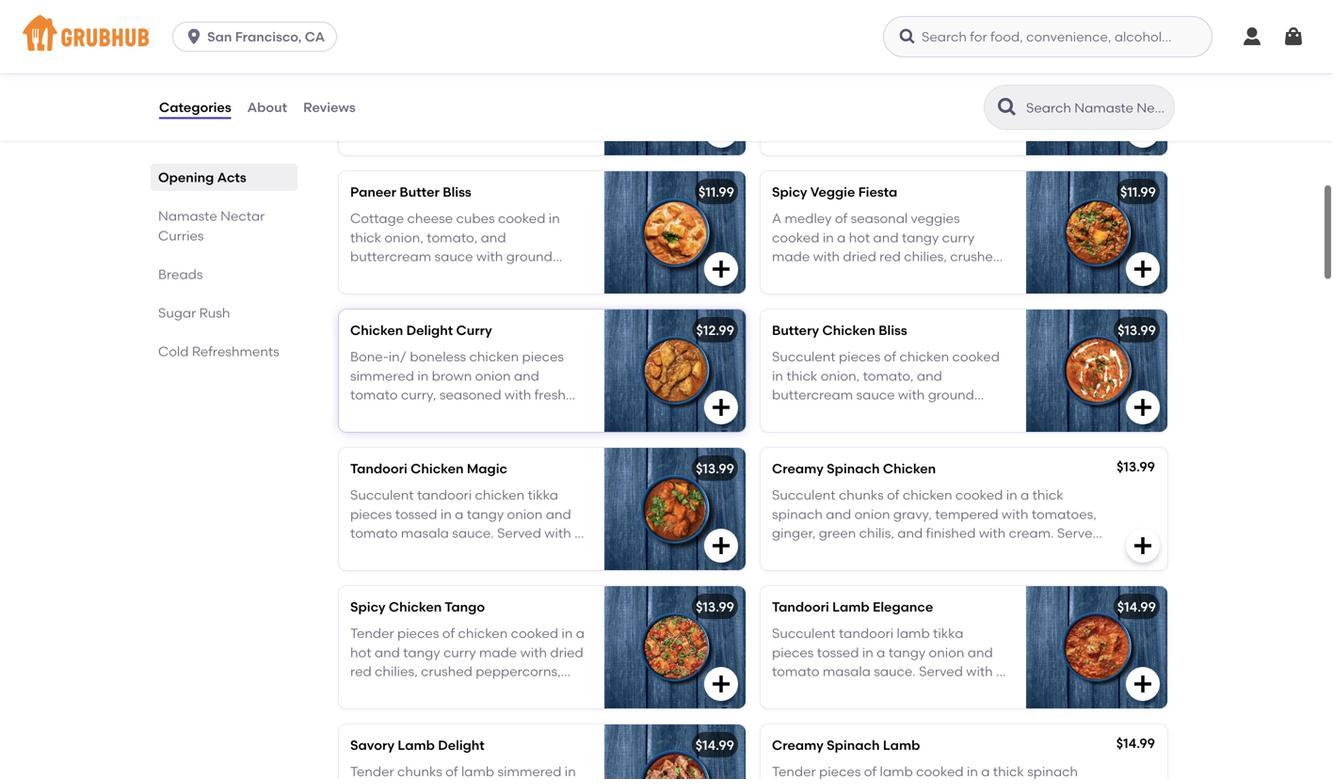 Task type: vqa. For each thing, say whether or not it's contained in the screenshot.
aromatic inside THE A MEDLEY OF SEASONAL VEGGIES COOKED IN A HOT AND TANGY CURRY MADE WITH DRIED RED CHILIES, CRUSHED PEPPERCORNS, AND VINEGAR.  SERVED WITH A SIDE OF AROMATIC WHITE RICE.
yes



Task type: locate. For each thing, give the bounding box(es) containing it.
0 vertical spatial vinegar.
[[889, 268, 940, 284]]

refreshments
[[192, 344, 279, 360]]

rice. down tempered
[[959, 545, 986, 561]]

sugar rush tab
[[158, 303, 290, 323]]

tikka for lamb
[[933, 626, 964, 642]]

1 horizontal spatial tikka
[[933, 626, 964, 642]]

1 vertical spatial made
[[479, 645, 517, 661]]

in inside succulent tandoori lamb tikka pieces tossed in a tangy onion and tomato masala sauce. served with a side of aromatic white rice.
[[862, 645, 874, 661]]

sauce. inside succulent tandoori chicken tikka pieces tossed in a tangy onion and tomato masala sauce. served with a side of aromatic white rice.
[[452, 526, 494, 542]]

tangy down veggies
[[902, 230, 939, 246]]

0 horizontal spatial dried
[[550, 645, 584, 661]]

$12.99
[[1118, 46, 1156, 62], [696, 322, 734, 338]]

tossed inside succulent tandoori chicken tikka pieces tossed in a tangy onion and tomato masala sauce. served with a side of aromatic white rice.
[[395, 507, 437, 523]]

masala down tandoori chicken magic
[[401, 526, 449, 542]]

1 horizontal spatial lamb
[[833, 599, 870, 615]]

ginger, inside spit fire-roasted and smoked eggplant slow-cooked with ginger, garlic, onions, green chilis, and finished with coriander. served with a side of aromatic white rice.
[[948, 91, 992, 107]]

hot inside tender pieces of chicken cooked in a hot and tangy curry made with dried red chilies, crushed peppercorns, and vinegar.  served with a side of aromatic white rice.
[[350, 645, 371, 661]]

chicken down the tango
[[458, 626, 508, 642]]

sauce.
[[452, 526, 494, 542], [874, 664, 916, 680]]

peppercorns, inside a medley of seasonal veggies cooked in a hot and tangy curry made with dried red chilies, crushed peppercorns, and vinegar.  served with a side of aromatic white rice.
[[772, 268, 857, 284]]

chicken
[[350, 322, 403, 338], [823, 322, 876, 338], [411, 461, 464, 477], [883, 461, 936, 477], [389, 599, 442, 615]]

succulent inside succulent chunks of chicken cooked in a thick spinach and onion gravy, tempered with tomatoes, ginger, green chilis, and finished with cream. served with a side of aromatic white rice.
[[772, 487, 836, 503]]

1 vertical spatial chilis,
[[859, 526, 895, 542]]

tossed down tandoori chicken magic
[[395, 507, 437, 523]]

chicken inside succulent chunks of chicken cooked in a thick spinach and onion gravy, tempered with tomatoes, ginger, green chilis, and finished with cream. served with a side of aromatic white rice.
[[903, 487, 953, 503]]

spicy veggie fiesta image
[[1026, 171, 1168, 294]]

svg image for roasted eggplant bliss
[[1132, 119, 1154, 142]]

served inside succulent tandoori chicken tikka pieces tossed in a tangy onion and tomato masala sauce. served with a side of aromatic white rice.
[[497, 526, 541, 542]]

curry
[[942, 230, 975, 246], [443, 645, 476, 661]]

0 vertical spatial tomato
[[350, 526, 398, 542]]

1 horizontal spatial finished
[[926, 526, 976, 542]]

white down the gravy,
[[921, 545, 956, 561]]

vinegar. down veggies
[[889, 268, 940, 284]]

succulent down tandoori lamb elegance
[[772, 626, 836, 642]]

spicy
[[772, 184, 807, 200], [350, 599, 386, 615]]

hot down the tender
[[350, 645, 371, 661]]

0 vertical spatial $12.99
[[1118, 46, 1156, 62]]

served down tomatoes,
[[1057, 526, 1101, 542]]

served inside tender pieces of chicken cooked in a hot and tangy curry made with dried red chilies, crushed peppercorns, and vinegar.  served with a side of aromatic white rice.
[[433, 683, 477, 699]]

chunks
[[839, 487, 884, 503]]

peppercorns, up the buttery
[[772, 268, 857, 284]]

breads tab
[[158, 265, 290, 284]]

1 horizontal spatial crushed
[[950, 249, 1002, 265]]

search icon image
[[996, 96, 1019, 119]]

white down veggies
[[921, 287, 956, 303]]

white inside tender pieces of chicken cooked in a hot and tangy curry made with dried red chilies, crushed peppercorns, and vinegar.  served with a side of aromatic white rice.
[[412, 702, 447, 718]]

crushed inside a medley of seasonal veggies cooked in a hot and tangy curry made with dried red chilies, crushed peppercorns, and vinegar.  served with a side of aromatic white rice.
[[950, 249, 1002, 265]]

rice. inside tender pieces of chicken cooked in a hot and tangy curry made with dried red chilies, crushed peppercorns, and vinegar.  served with a side of aromatic white rice.
[[450, 702, 477, 718]]

onion inside succulent tandoori lamb tikka pieces tossed in a tangy onion and tomato masala sauce. served with a side of aromatic white rice.
[[929, 645, 965, 661]]

spicy up the tender
[[350, 599, 386, 615]]

1 horizontal spatial spicy
[[772, 184, 807, 200]]

1 vertical spatial tossed
[[817, 645, 859, 661]]

spinach for lamb
[[827, 738, 880, 754]]

rice. down magic
[[495, 545, 522, 561]]

in inside succulent tandoori chicken tikka pieces tossed in a tangy onion and tomato masala sauce. served with a side of aromatic white rice.
[[441, 507, 452, 523]]

0 horizontal spatial lamb
[[398, 738, 435, 754]]

$12.99 for bliss
[[1118, 46, 1156, 62]]

bliss
[[892, 46, 920, 62], [443, 184, 472, 200], [879, 322, 907, 338]]

white up savory lamb delight
[[412, 702, 447, 718]]

0 horizontal spatial tossed
[[395, 507, 437, 523]]

with inside succulent tandoori chicken tikka pieces tossed in a tangy onion and tomato masala sauce. served with a side of aromatic white rice.
[[545, 526, 571, 542]]

pieces down tandoori chicken magic
[[350, 507, 392, 523]]

aromatic up creamy spinach lamb
[[817, 683, 876, 699]]

veggies
[[911, 211, 960, 227]]

lamb left elegance
[[833, 599, 870, 615]]

$13.99 for bliss
[[1118, 322, 1156, 338]]

green down spinach
[[819, 526, 856, 542]]

tomato down tandoori lamb elegance
[[772, 664, 820, 680]]

chilies, inside a medley of seasonal veggies cooked in a hot and tangy curry made with dried red chilies, crushed peppercorns, and vinegar.  served with a side of aromatic white rice.
[[904, 249, 947, 265]]

bliss down a medley of seasonal veggies cooked in a hot and tangy curry made with dried red chilies, crushed peppercorns, and vinegar.  served with a side of aromatic white rice.
[[879, 322, 907, 338]]

lamb right savory
[[398, 738, 435, 754]]

1 vertical spatial curry
[[443, 645, 476, 661]]

aromatic down the gravy,
[[859, 545, 918, 561]]

dried
[[843, 249, 876, 265], [550, 645, 584, 661]]

0 horizontal spatial chilis,
[[859, 526, 895, 542]]

chilis,
[[904, 110, 939, 126], [859, 526, 895, 542]]

0 horizontal spatial curry
[[443, 645, 476, 661]]

0 horizontal spatial red
[[350, 664, 372, 680]]

pieces inside succulent tandoori lamb tikka pieces tossed in a tangy onion and tomato masala sauce. served with a side of aromatic white rice.
[[772, 645, 814, 661]]

green
[[864, 110, 901, 126], [819, 526, 856, 542]]

0 vertical spatial ginger,
[[948, 91, 992, 107]]

peppercorns, down the tango
[[476, 664, 561, 680]]

succulent for lamb
[[772, 626, 836, 642]]

0 horizontal spatial chilies,
[[375, 664, 418, 680]]

1 horizontal spatial pieces
[[397, 626, 439, 642]]

spinach for chicken
[[827, 461, 880, 477]]

delight left curry
[[406, 322, 453, 338]]

tangy inside a medley of seasonal veggies cooked in a hot and tangy curry made with dried red chilies, crushed peppercorns, and vinegar.  served with a side of aromatic white rice.
[[902, 230, 939, 246]]

a inside spit fire-roasted and smoked eggplant slow-cooked with ginger, garlic, onions, green chilis, and finished with coriander. served with a side of aromatic white rice.
[[772, 149, 781, 165]]

0 vertical spatial chilies,
[[904, 249, 947, 265]]

2 vertical spatial pieces
[[772, 645, 814, 661]]

tikka for chicken
[[528, 487, 558, 503]]

onion down magic
[[507, 507, 543, 523]]

1 $11.99 from the left
[[699, 184, 734, 200]]

cream.
[[1009, 526, 1054, 542]]

crushed down veggies
[[950, 249, 1002, 265]]

served down magic
[[497, 526, 541, 542]]

$11.99
[[699, 184, 734, 200], [1121, 184, 1156, 200]]

onion down "chunks"
[[855, 507, 890, 523]]

spinach down succulent tandoori lamb tikka pieces tossed in a tangy onion and tomato masala sauce. served with a side of aromatic white rice.
[[827, 738, 880, 754]]

0 horizontal spatial onion
[[507, 507, 543, 523]]

1 vertical spatial tandoori
[[839, 626, 894, 642]]

and
[[879, 72, 904, 88], [942, 110, 968, 126], [873, 230, 899, 246], [861, 268, 886, 284], [546, 507, 571, 523], [826, 507, 851, 523], [898, 526, 923, 542], [375, 645, 400, 661], [968, 645, 993, 661], [350, 683, 376, 699]]

tossed inside succulent tandoori lamb tikka pieces tossed in a tangy onion and tomato masala sauce. served with a side of aromatic white rice.
[[817, 645, 859, 661]]

2 $11.99 from the left
[[1121, 184, 1156, 200]]

made down the tango
[[479, 645, 517, 661]]

in inside succulent chunks of chicken cooked in a thick spinach and onion gravy, tempered with tomatoes, ginger, green chilis, and finished with cream. served with a side of aromatic white rice.
[[1006, 487, 1018, 503]]

vinegar. inside a medley of seasonal veggies cooked in a hot and tangy curry made with dried red chilies, crushed peppercorns, and vinegar.  served with a side of aromatic white rice.
[[889, 268, 940, 284]]

white up the tango
[[457, 545, 492, 561]]

with inside succulent tandoori lamb tikka pieces tossed in a tangy onion and tomato masala sauce. served with a side of aromatic white rice.
[[966, 664, 993, 680]]

svg image for paneer butter bliss
[[710, 258, 733, 280]]

0 vertical spatial curry
[[942, 230, 975, 246]]

0 vertical spatial red
[[880, 249, 901, 265]]

1 creamy from the top
[[772, 461, 824, 477]]

1 vertical spatial creamy
[[772, 738, 824, 754]]

1 horizontal spatial tossed
[[817, 645, 859, 661]]

tender pieces of chicken cooked in a hot and tangy curry made with dried red chilies, crushed peppercorns, and vinegar.  served with a side of aromatic white rice.
[[350, 626, 585, 718]]

chicken for tender pieces of chicken cooked in a hot and tangy curry made with dried red chilies, crushed peppercorns, and vinegar.  served with a side of aromatic white rice.
[[458, 626, 508, 642]]

chicken
[[475, 487, 525, 503], [903, 487, 953, 503], [458, 626, 508, 642]]

creamy for creamy spinach chicken
[[772, 461, 824, 477]]

tossed for chicken
[[395, 507, 437, 523]]

garlic,
[[772, 110, 812, 126]]

0 vertical spatial tandoori
[[350, 461, 408, 477]]

tandoori down tandoori lamb elegance
[[839, 626, 894, 642]]

rice. inside succulent chunks of chicken cooked in a thick spinach and onion gravy, tempered with tomatoes, ginger, green chilis, and finished with cream. served with a side of aromatic white rice.
[[959, 545, 986, 561]]

1 horizontal spatial $11.99
[[1121, 184, 1156, 200]]

gravy,
[[893, 507, 932, 523]]

pieces down the spicy chicken tango
[[397, 626, 439, 642]]

lamb down succulent tandoori lamb tikka pieces tossed in a tangy onion and tomato masala sauce. served with a side of aromatic white rice.
[[883, 738, 920, 754]]

1 vertical spatial tikka
[[933, 626, 964, 642]]

1 horizontal spatial $12.99
[[1118, 46, 1156, 62]]

tomato for succulent tandoori chicken tikka pieces tossed in a tangy onion and tomato masala sauce. served with a side of aromatic white rice.
[[350, 526, 398, 542]]

0 horizontal spatial spicy
[[350, 599, 386, 615]]

aromatic inside succulent chunks of chicken cooked in a thick spinach and onion gravy, tempered with tomatoes, ginger, green chilis, and finished with cream. served with a side of aromatic white rice.
[[859, 545, 918, 561]]

acts
[[217, 169, 246, 186]]

crushed down the tango
[[421, 664, 473, 680]]

succulent up spinach
[[772, 487, 836, 503]]

chilies, down veggies
[[904, 249, 947, 265]]

0 vertical spatial finished
[[772, 130, 822, 146]]

of inside succulent tandoori lamb tikka pieces tossed in a tangy onion and tomato masala sauce. served with a side of aromatic white rice.
[[801, 683, 814, 699]]

0 vertical spatial peppercorns,
[[772, 268, 857, 284]]

aromatic up the spicy chicken tango
[[395, 545, 454, 561]]

1 horizontal spatial tomato
[[772, 664, 820, 680]]

svg image
[[1283, 25, 1305, 48], [898, 27, 917, 46], [1132, 119, 1154, 142], [710, 258, 733, 280], [1132, 258, 1154, 280], [710, 396, 733, 419], [1132, 396, 1154, 419], [710, 535, 733, 557], [710, 673, 733, 696]]

succulent
[[350, 487, 414, 503], [772, 487, 836, 503], [772, 626, 836, 642]]

0 horizontal spatial ginger,
[[772, 526, 816, 542]]

1 horizontal spatial dried
[[843, 249, 876, 265]]

0 vertical spatial hot
[[849, 230, 870, 246]]

reviews button
[[302, 73, 357, 141]]

0 horizontal spatial masala
[[401, 526, 449, 542]]

onion inside succulent tandoori chicken tikka pieces tossed in a tangy onion and tomato masala sauce. served with a side of aromatic white rice.
[[507, 507, 543, 523]]

tossed down tandoori lamb elegance
[[817, 645, 859, 661]]

red down the tender
[[350, 664, 372, 680]]

1 vertical spatial bliss
[[443, 184, 472, 200]]

$11.99 for bliss
[[699, 184, 734, 200]]

tandoori chicken magic
[[350, 461, 508, 477]]

chilis, down the gravy,
[[859, 526, 895, 542]]

in
[[823, 230, 834, 246], [1006, 487, 1018, 503], [441, 507, 452, 523], [562, 626, 573, 642], [862, 645, 874, 661]]

1 vertical spatial hot
[[350, 645, 371, 661]]

0 horizontal spatial $11.99
[[699, 184, 734, 200]]

1 vertical spatial chilies,
[[375, 664, 418, 680]]

rice.
[[929, 149, 956, 165], [959, 287, 986, 303], [495, 545, 522, 561], [959, 545, 986, 561], [917, 683, 944, 699], [450, 702, 477, 718]]

tandoori inside succulent tandoori lamb tikka pieces tossed in a tangy onion and tomato masala sauce. served with a side of aromatic white rice.
[[839, 626, 894, 642]]

pieces
[[350, 507, 392, 523], [397, 626, 439, 642], [772, 645, 814, 661]]

0 vertical spatial creamy
[[772, 461, 824, 477]]

sauce. down lamb
[[874, 664, 916, 680]]

served down veggies
[[943, 268, 987, 284]]

2 horizontal spatial onion
[[929, 645, 965, 661]]

cold refreshments tab
[[158, 342, 290, 362]]

chicken for spicy chicken tango
[[389, 599, 442, 615]]

namaste
[[158, 208, 217, 224]]

0 horizontal spatial tandoori
[[350, 461, 408, 477]]

$14.99 for delight
[[696, 738, 734, 754]]

pieces down tandoori lamb elegance
[[772, 645, 814, 661]]

rice. down veggies
[[959, 287, 986, 303]]

$14.99 for elegance
[[1118, 599, 1156, 615]]

tandoori for tandoori lamb elegance
[[772, 599, 829, 615]]

sauce. inside succulent tandoori lamb tikka pieces tossed in a tangy onion and tomato masala sauce. served with a side of aromatic white rice.
[[874, 664, 916, 680]]

0 horizontal spatial green
[[819, 526, 856, 542]]

2 horizontal spatial pieces
[[772, 645, 814, 661]]

1 horizontal spatial made
[[772, 249, 810, 265]]

tomato down tandoori chicken magic
[[350, 526, 398, 542]]

1 vertical spatial spicy
[[350, 599, 386, 615]]

0 vertical spatial dried
[[843, 249, 876, 265]]

succulent inside succulent tandoori chicken tikka pieces tossed in a tangy onion and tomato masala sauce. served with a side of aromatic white rice.
[[350, 487, 414, 503]]

1 vertical spatial tomato
[[772, 664, 820, 680]]

tandoori
[[417, 487, 472, 503], [839, 626, 894, 642]]

1 horizontal spatial red
[[880, 249, 901, 265]]

finished down tempered
[[926, 526, 976, 542]]

green up the coriander.
[[864, 110, 901, 126]]

rice. inside spit fire-roasted and smoked eggplant slow-cooked with ginger, garlic, onions, green chilis, and finished with coriander. served with a side of aromatic white rice.
[[929, 149, 956, 165]]

1 horizontal spatial peppercorns,
[[772, 268, 857, 284]]

1 horizontal spatial tandoori
[[772, 599, 829, 615]]

onion inside succulent chunks of chicken cooked in a thick spinach and onion gravy, tempered with tomatoes, ginger, green chilis, and finished with cream. served with a side of aromatic white rice.
[[855, 507, 890, 523]]

rice. up savory lamb delight
[[450, 702, 477, 718]]

green inside succulent chunks of chicken cooked in a thick spinach and onion gravy, tempered with tomatoes, ginger, green chilis, and finished with cream. served with a side of aromatic white rice.
[[819, 526, 856, 542]]

0 horizontal spatial hot
[[350, 645, 371, 661]]

served down lamb
[[919, 664, 963, 680]]

tandoori chicken magic image
[[605, 448, 746, 570]]

bliss up smoked
[[892, 46, 920, 62]]

tandoori inside succulent tandoori chicken tikka pieces tossed in a tangy onion and tomato masala sauce. served with a side of aromatic white rice.
[[417, 487, 472, 503]]

$12.99 left the buttery
[[696, 322, 734, 338]]

1 horizontal spatial masala
[[823, 664, 871, 680]]

0 vertical spatial masala
[[401, 526, 449, 542]]

paneer butter bliss image
[[605, 171, 746, 294]]

1 horizontal spatial tandoori
[[839, 626, 894, 642]]

savory lamb delight image
[[605, 725, 746, 780]]

$13.99 for tango
[[696, 599, 734, 615]]

cold refreshments
[[158, 344, 279, 360]]

0 vertical spatial tandoori
[[417, 487, 472, 503]]

rice. down lamb
[[917, 683, 944, 699]]

0 vertical spatial spinach
[[827, 461, 880, 477]]

1 vertical spatial pieces
[[397, 626, 439, 642]]

svg image
[[1241, 25, 1264, 48], [185, 27, 203, 46], [710, 119, 733, 142], [1132, 535, 1154, 557], [1132, 673, 1154, 696]]

paneer butter bliss
[[350, 184, 472, 200]]

1 vertical spatial spinach
[[827, 738, 880, 754]]

creamy spinach lamb
[[772, 738, 920, 754]]

0 horizontal spatial tandoori
[[417, 487, 472, 503]]

$12.99 down the paneer tikka magic image
[[1118, 46, 1156, 62]]

1 horizontal spatial vinegar.
[[889, 268, 940, 284]]

side inside succulent chunks of chicken cooked in a thick spinach and onion gravy, tempered with tomatoes, ginger, green chilis, and finished with cream. served with a side of aromatic white rice.
[[814, 545, 840, 561]]

elegance
[[873, 599, 933, 615]]

svg image for buttery chicken bliss
[[1132, 396, 1154, 419]]

aromatic
[[829, 149, 888, 165], [859, 287, 918, 303], [395, 545, 454, 561], [859, 545, 918, 561], [817, 683, 876, 699], [350, 702, 409, 718]]

tomato inside succulent tandoori chicken tikka pieces tossed in a tangy onion and tomato masala sauce. served with a side of aromatic white rice.
[[350, 526, 398, 542]]

sauce. down magic
[[452, 526, 494, 542]]

$13.99 for magic
[[696, 461, 734, 477]]

1 vertical spatial $12.99
[[696, 322, 734, 338]]

1 vertical spatial ginger,
[[772, 526, 816, 542]]

svg image for spicy chicken tango
[[710, 673, 733, 696]]

white down lamb
[[879, 683, 914, 699]]

of inside spit fire-roasted and smoked eggplant slow-cooked with ginger, garlic, onions, green chilis, and finished with coriander. served with a side of aromatic white rice.
[[813, 149, 826, 165]]

0 horizontal spatial tikka
[[528, 487, 558, 503]]

1 vertical spatial finished
[[926, 526, 976, 542]]

ginger, left search icon
[[948, 91, 992, 107]]

paneer
[[350, 184, 396, 200]]

masala
[[401, 526, 449, 542], [823, 664, 871, 680]]

francisco,
[[235, 29, 302, 45]]

ginger, down spinach
[[772, 526, 816, 542]]

crushed inside tender pieces of chicken cooked in a hot and tangy curry made with dried red chilies, crushed peppercorns, and vinegar.  served with a side of aromatic white rice.
[[421, 664, 473, 680]]

hot inside a medley of seasonal veggies cooked in a hot and tangy curry made with dried red chilies, crushed peppercorns, and vinegar.  served with a side of aromatic white rice.
[[849, 230, 870, 246]]

pieces inside succulent tandoori chicken tikka pieces tossed in a tangy onion and tomato masala sauce. served with a side of aromatic white rice.
[[350, 507, 392, 523]]

tandoori lamb elegance image
[[1026, 587, 1168, 709]]

0 vertical spatial chilis,
[[904, 110, 939, 126]]

chicken for tandoori chicken magic
[[411, 461, 464, 477]]

served right the coriander.
[[923, 130, 967, 146]]

masala inside succulent tandoori lamb tikka pieces tossed in a tangy onion and tomato masala sauce. served with a side of aromatic white rice.
[[823, 664, 871, 680]]

white inside spit fire-roasted and smoked eggplant slow-cooked with ginger, garlic, onions, green chilis, and finished with coriander. served with a side of aromatic white rice.
[[891, 149, 926, 165]]

tangy inside succulent tandoori lamb tikka pieces tossed in a tangy onion and tomato masala sauce. served with a side of aromatic white rice.
[[889, 645, 926, 661]]

bliss right the butter
[[443, 184, 472, 200]]

1 horizontal spatial chilies,
[[904, 249, 947, 265]]

buttery chicken bliss image
[[1026, 310, 1168, 432]]

tangy down lamb
[[889, 645, 926, 661]]

creamy
[[772, 461, 824, 477], [772, 738, 824, 754]]

chicken inside tender pieces of chicken cooked in a hot and tangy curry made with dried red chilies, crushed peppercorns, and vinegar.  served with a side of aromatic white rice.
[[458, 626, 508, 642]]

san francisco, ca
[[207, 29, 325, 45]]

onion
[[507, 507, 543, 523], [855, 507, 890, 523], [929, 645, 965, 661]]

1 vertical spatial dried
[[550, 645, 584, 661]]

made inside tender pieces of chicken cooked in a hot and tangy curry made with dried red chilies, crushed peppercorns, and vinegar.  served with a side of aromatic white rice.
[[479, 645, 517, 661]]

spinach
[[827, 461, 880, 477], [827, 738, 880, 754]]

rice. up veggies
[[929, 149, 956, 165]]

spicy for spicy veggie fiesta
[[772, 184, 807, 200]]

lamb for tandoori
[[833, 599, 870, 615]]

1 vertical spatial sauce.
[[874, 664, 916, 680]]

red inside a medley of seasonal veggies cooked in a hot and tangy curry made with dried red chilies, crushed peppercorns, and vinegar.  served with a side of aromatic white rice.
[[880, 249, 901, 265]]

succulent for chicken
[[350, 487, 414, 503]]

1 vertical spatial tandoori
[[772, 599, 829, 615]]

made down 'a'
[[772, 249, 810, 265]]

masala down tandoori lamb elegance
[[823, 664, 871, 680]]

tandoori for lamb
[[839, 626, 894, 642]]

succulent inside succulent tandoori lamb tikka pieces tossed in a tangy onion and tomato masala sauce. served with a side of aromatic white rice.
[[772, 626, 836, 642]]

finished inside spit fire-roasted and smoked eggplant slow-cooked with ginger, garlic, onions, green chilis, and finished with coriander. served with a side of aromatic white rice.
[[772, 130, 822, 146]]

sauce. for lamb
[[874, 664, 916, 680]]

with
[[918, 91, 945, 107], [825, 130, 852, 146], [970, 130, 997, 146], [813, 249, 840, 265], [772, 287, 799, 303], [1002, 507, 1029, 523], [545, 526, 571, 542], [979, 526, 1006, 542], [772, 545, 799, 561], [520, 645, 547, 661], [966, 664, 993, 680], [480, 683, 507, 699]]

finished down the garlic,
[[772, 130, 822, 146]]

paneer tikka magic image
[[1026, 0, 1168, 17]]

0 vertical spatial crushed
[[950, 249, 1002, 265]]

Search Namaste Nectar search field
[[1025, 99, 1169, 117]]

0 horizontal spatial peppercorns,
[[476, 664, 561, 680]]

1 horizontal spatial sauce.
[[874, 664, 916, 680]]

chicken down magic
[[475, 487, 525, 503]]

white down the coriander.
[[891, 149, 926, 165]]

tandoori down tandoori chicken magic
[[417, 487, 472, 503]]

0 horizontal spatial vinegar.
[[379, 683, 429, 699]]

curry
[[456, 322, 492, 338]]

curry down veggies
[[942, 230, 975, 246]]

vinegar. up savory lamb delight
[[379, 683, 429, 699]]

aromatic up buttery chicken bliss
[[859, 287, 918, 303]]

0 horizontal spatial sauce.
[[452, 526, 494, 542]]

finished
[[772, 130, 822, 146], [926, 526, 976, 542]]

savory
[[350, 738, 395, 754]]

chicken up the gravy,
[[903, 487, 953, 503]]

0 vertical spatial spicy
[[772, 184, 807, 200]]

svg image for tandoori chicken magic
[[710, 535, 733, 557]]

0 horizontal spatial crushed
[[421, 664, 473, 680]]

$14.99
[[1118, 599, 1156, 615], [1117, 736, 1155, 752], [696, 738, 734, 754]]

spicy up 'a'
[[772, 184, 807, 200]]

hot down seasonal
[[849, 230, 870, 246]]

peppercorns,
[[772, 268, 857, 284], [476, 664, 561, 680]]

hot
[[849, 230, 870, 246], [350, 645, 371, 661]]

tomatoes,
[[1032, 507, 1097, 523]]

succulent down tandoori chicken magic
[[350, 487, 414, 503]]

0 horizontal spatial pieces
[[350, 507, 392, 523]]

1 horizontal spatial hot
[[849, 230, 870, 246]]

onions,
[[815, 110, 860, 126]]

ginger, inside succulent chunks of chicken cooked in a thick spinach and onion gravy, tempered with tomatoes, ginger, green chilis, and finished with cream. served with a side of aromatic white rice.
[[772, 526, 816, 542]]

namaste nectar curries
[[158, 208, 265, 244]]

1 horizontal spatial green
[[864, 110, 901, 126]]

sugar
[[158, 305, 196, 321]]

1 horizontal spatial chilis,
[[904, 110, 939, 126]]

namaste nectar curries tab
[[158, 206, 290, 246]]

in inside a medley of seasonal veggies cooked in a hot and tangy curry made with dried red chilies, crushed peppercorns, and vinegar.  served with a side of aromatic white rice.
[[823, 230, 834, 246]]

made
[[772, 249, 810, 265], [479, 645, 517, 661]]

0 horizontal spatial finished
[[772, 130, 822, 146]]

1 vertical spatial red
[[350, 664, 372, 680]]

peppercorns, inside tender pieces of chicken cooked in a hot and tangy curry made with dried red chilies, crushed peppercorns, and vinegar.  served with a side of aromatic white rice.
[[476, 664, 561, 680]]

white
[[891, 149, 926, 165], [921, 287, 956, 303], [457, 545, 492, 561], [921, 545, 956, 561], [879, 683, 914, 699], [412, 702, 447, 718]]

tangy down magic
[[467, 507, 504, 523]]

red down seasonal
[[880, 249, 901, 265]]

in inside tender pieces of chicken cooked in a hot and tangy curry made with dried red chilies, crushed peppercorns, and vinegar.  served with a side of aromatic white rice.
[[562, 626, 573, 642]]

1 horizontal spatial onion
[[855, 507, 890, 523]]

sauce. for chicken
[[452, 526, 494, 542]]

pieces inside tender pieces of chicken cooked in a hot and tangy curry made with dried red chilies, crushed peppercorns, and vinegar.  served with a side of aromatic white rice.
[[397, 626, 439, 642]]

chilis, up the coriander.
[[904, 110, 939, 126]]

aromatic inside succulent tandoori chicken tikka pieces tossed in a tangy onion and tomato masala sauce. served with a side of aromatic white rice.
[[395, 545, 454, 561]]

creamy spinach chicken
[[772, 461, 936, 477]]

0 vertical spatial pieces
[[350, 507, 392, 523]]

1 horizontal spatial ginger,
[[948, 91, 992, 107]]

about
[[247, 99, 287, 115]]

tikka inside succulent tandoori chicken tikka pieces tossed in a tangy onion and tomato masala sauce. served with a side of aromatic white rice.
[[528, 487, 558, 503]]

succulent tandoori lamb tikka pieces tossed in a tangy onion and tomato masala sauce. served with a side of aromatic white rice.
[[772, 626, 1005, 699]]

1 horizontal spatial curry
[[942, 230, 975, 246]]

red
[[880, 249, 901, 265], [350, 664, 372, 680]]

ginger,
[[948, 91, 992, 107], [772, 526, 816, 542]]

1 vertical spatial crushed
[[421, 664, 473, 680]]

white inside succulent chunks of chicken cooked in a thick spinach and onion gravy, tempered with tomatoes, ginger, green chilis, and finished with cream. served with a side of aromatic white rice.
[[921, 545, 956, 561]]

of
[[813, 149, 826, 165], [835, 211, 848, 227], [843, 287, 856, 303], [887, 487, 900, 503], [379, 545, 392, 561], [843, 545, 856, 561], [442, 626, 455, 642], [551, 683, 563, 699], [801, 683, 814, 699]]

tikka
[[528, 487, 558, 503], [933, 626, 964, 642]]

roasted
[[826, 72, 875, 88]]

aromatic up savory
[[350, 702, 409, 718]]

aromatic down the coriander.
[[829, 149, 888, 165]]

0 horizontal spatial tomato
[[350, 526, 398, 542]]

0 vertical spatial bliss
[[892, 46, 920, 62]]

delight
[[406, 322, 453, 338], [438, 738, 485, 754]]

1 spinach from the top
[[827, 461, 880, 477]]

chilies, down the tender
[[375, 664, 418, 680]]

eggplant
[[829, 46, 888, 62]]

1 vertical spatial masala
[[823, 664, 871, 680]]

2 creamy from the top
[[772, 738, 824, 754]]

2 vertical spatial bliss
[[879, 322, 907, 338]]

side
[[784, 149, 810, 165], [814, 287, 840, 303], [350, 545, 376, 561], [814, 545, 840, 561], [522, 683, 548, 699], [772, 683, 798, 699]]

delight down tender pieces of chicken cooked in a hot and tangy curry made with dried red chilies, crushed peppercorns, and vinegar.  served with a side of aromatic white rice.
[[438, 738, 485, 754]]

onion down lamb
[[929, 645, 965, 661]]

curry down the tango
[[443, 645, 476, 661]]

spinach up "chunks"
[[827, 461, 880, 477]]

served
[[923, 130, 967, 146], [943, 268, 987, 284], [497, 526, 541, 542], [1057, 526, 1101, 542], [919, 664, 963, 680], [433, 683, 477, 699]]

served up savory lamb delight
[[433, 683, 477, 699]]

tomato inside succulent tandoori lamb tikka pieces tossed in a tangy onion and tomato masala sauce. served with a side of aromatic white rice.
[[772, 664, 820, 680]]

2 spinach from the top
[[827, 738, 880, 754]]

crushed
[[950, 249, 1002, 265], [421, 664, 473, 680]]

tandoori lamb elegance
[[772, 599, 933, 615]]

tikka inside succulent tandoori lamb tikka pieces tossed in a tangy onion and tomato masala sauce. served with a side of aromatic white rice.
[[933, 626, 964, 642]]

pieces for succulent tandoori lamb tikka pieces tossed in a tangy onion and tomato masala sauce. served with a side of aromatic white rice.
[[772, 645, 814, 661]]

chilies,
[[904, 249, 947, 265], [375, 664, 418, 680]]

tangy down the spicy chicken tango
[[403, 645, 440, 661]]

rice. inside a medley of seasonal veggies cooked in a hot and tangy curry made with dried red chilies, crushed peppercorns, and vinegar.  served with a side of aromatic white rice.
[[959, 287, 986, 303]]

masala inside succulent tandoori chicken tikka pieces tossed in a tangy onion and tomato masala sauce. served with a side of aromatic white rice.
[[401, 526, 449, 542]]

0 vertical spatial sauce.
[[452, 526, 494, 542]]



Task type: describe. For each thing, give the bounding box(es) containing it.
white inside succulent tandoori lamb tikka pieces tossed in a tangy onion and tomato masala sauce. served with a side of aromatic white rice.
[[879, 683, 914, 699]]

side inside spit fire-roasted and smoked eggplant slow-cooked with ginger, garlic, onions, green chilis, and finished with coriander. served with a side of aromatic white rice.
[[784, 149, 810, 165]]

spicy chicken tango image
[[605, 587, 746, 709]]

served inside spit fire-roasted and smoked eggplant slow-cooked with ginger, garlic, onions, green chilis, and finished with coriander. served with a side of aromatic white rice.
[[923, 130, 967, 146]]

opening acts
[[158, 169, 246, 186]]

red inside tender pieces of chicken cooked in a hot and tangy curry made with dried red chilies, crushed peppercorns, and vinegar.  served with a side of aromatic white rice.
[[350, 664, 372, 680]]

tossed for lamb
[[817, 645, 859, 661]]

vinegar. inside tender pieces of chicken cooked in a hot and tangy curry made with dried red chilies, crushed peppercorns, and vinegar.  served with a side of aromatic white rice.
[[379, 683, 429, 699]]

chicken delight curry
[[350, 322, 492, 338]]

reviews
[[303, 99, 356, 115]]

categories button
[[158, 73, 232, 141]]

svg image inside san francisco, ca button
[[185, 27, 203, 46]]

cooked inside tender pieces of chicken cooked in a hot and tangy curry made with dried red chilies, crushed peppercorns, and vinegar.  served with a side of aromatic white rice.
[[511, 626, 558, 642]]

roasted eggplant bliss image
[[1026, 33, 1168, 155]]

aromatic inside a medley of seasonal veggies cooked in a hot and tangy curry made with dried red chilies, crushed peppercorns, and vinegar.  served with a side of aromatic white rice.
[[859, 287, 918, 303]]

and inside succulent tandoori chicken tikka pieces tossed in a tangy onion and tomato masala sauce. served with a side of aromatic white rice.
[[546, 507, 571, 523]]

savory lamb delight
[[350, 738, 485, 754]]

curries
[[158, 228, 204, 244]]

tango
[[445, 599, 485, 615]]

in for succulent tandoori lamb tikka pieces tossed in a tangy onion and tomato masala sauce. served with a side of aromatic white rice.
[[862, 645, 874, 661]]

butter
[[400, 184, 440, 200]]

roasted
[[772, 46, 826, 62]]

and inside succulent tandoori lamb tikka pieces tossed in a tangy onion and tomato masala sauce. served with a side of aromatic white rice.
[[968, 645, 993, 661]]

onion for magic
[[507, 507, 543, 523]]

buttery chicken bliss
[[772, 322, 907, 338]]

chilis, inside succulent chunks of chicken cooked in a thick spinach and onion gravy, tempered with tomatoes, ginger, green chilis, and finished with cream. served with a side of aromatic white rice.
[[859, 526, 895, 542]]

masala for chicken
[[401, 526, 449, 542]]

spit fire-roasted and smoked eggplant slow-cooked with ginger, garlic, onions, green chilis, and finished with coriander. served with a side of aromatic white rice.
[[772, 72, 997, 165]]

spicy veggie fiesta
[[772, 184, 898, 200]]

served inside a medley of seasonal veggies cooked in a hot and tangy curry made with dried red chilies, crushed peppercorns, and vinegar.  served with a side of aromatic white rice.
[[943, 268, 987, 284]]

succulent chunks of chicken cooked in a thick spinach and onion gravy, tempered with tomatoes, ginger, green chilis, and finished with cream. served with a side of aromatic white rice.
[[772, 487, 1101, 561]]

side inside succulent tandoori lamb tikka pieces tossed in a tangy onion and tomato masala sauce. served with a side of aromatic white rice.
[[772, 683, 798, 699]]

eggplant
[[772, 91, 831, 107]]

cold
[[158, 344, 189, 360]]

side inside a medley of seasonal veggies cooked in a hot and tangy curry made with dried red chilies, crushed peppercorns, and vinegar.  served with a side of aromatic white rice.
[[814, 287, 840, 303]]

succulent tandoori chicken tikka pieces tossed in a tangy onion and tomato masala sauce. served with a side of aromatic white rice.
[[350, 487, 583, 561]]

of inside succulent tandoori chicken tikka pieces tossed in a tangy onion and tomato masala sauce. served with a side of aromatic white rice.
[[379, 545, 392, 561]]

breads
[[158, 266, 203, 282]]

a
[[772, 211, 782, 227]]

nectar
[[220, 208, 265, 224]]

white inside succulent tandoori chicken tikka pieces tossed in a tangy onion and tomato masala sauce. served with a side of aromatic white rice.
[[457, 545, 492, 561]]

curry inside a medley of seasonal veggies cooked in a hot and tangy curry made with dried red chilies, crushed peppercorns, and vinegar.  served with a side of aromatic white rice.
[[942, 230, 975, 246]]

rush
[[199, 305, 230, 321]]

in for a medley of seasonal veggies cooked in a hot and tangy curry made with dried red chilies, crushed peppercorns, and vinegar.  served with a side of aromatic white rice.
[[823, 230, 834, 246]]

thick
[[1033, 487, 1064, 503]]

bliss for roasted eggplant bliss
[[892, 46, 920, 62]]

chicken delight curry image
[[605, 310, 746, 432]]

$11.99 for fiesta
[[1121, 184, 1156, 200]]

succulent for spinach
[[772, 487, 836, 503]]

fiesta
[[859, 184, 898, 200]]

Search for food, convenience, alcohol... search field
[[883, 16, 1213, 57]]

fire-
[[800, 72, 826, 88]]

opening
[[158, 169, 214, 186]]

cooked inside a medley of seasonal veggies cooked in a hot and tangy curry made with dried red chilies, crushed peppercorns, and vinegar.  served with a side of aromatic white rice.
[[772, 230, 820, 246]]

tangy inside tender pieces of chicken cooked in a hot and tangy curry made with dried red chilies, crushed peppercorns, and vinegar.  served with a side of aromatic white rice.
[[403, 645, 440, 661]]

sugar rush
[[158, 305, 230, 321]]

finished inside succulent chunks of chicken cooked in a thick spinach and onion gravy, tempered with tomatoes, ginger, green chilis, and finished with cream. served with a side of aromatic white rice.
[[926, 526, 976, 542]]

side inside succulent tandoori chicken tikka pieces tossed in a tangy onion and tomato masala sauce. served with a side of aromatic white rice.
[[350, 545, 376, 561]]

$12.99 for curry
[[696, 322, 734, 338]]

aromatic inside tender pieces of chicken cooked in a hot and tangy curry made with dried red chilies, crushed peppercorns, and vinegar.  served with a side of aromatic white rice.
[[350, 702, 409, 718]]

chilies, inside tender pieces of chicken cooked in a hot and tangy curry made with dried red chilies, crushed peppercorns, and vinegar.  served with a side of aromatic white rice.
[[375, 664, 418, 680]]

chicken for buttery chicken bliss
[[823, 322, 876, 338]]

medley
[[785, 211, 832, 227]]

green inside spit fire-roasted and smoked eggplant slow-cooked with ginger, garlic, onions, green chilis, and finished with coriander. served with a side of aromatic white rice.
[[864, 110, 901, 126]]

seasonal
[[851, 211, 908, 227]]

spit
[[772, 72, 797, 88]]

roasted eggplant bliss
[[772, 46, 920, 62]]

lamb
[[897, 626, 930, 642]]

tangy inside succulent tandoori chicken tikka pieces tossed in a tangy onion and tomato masala sauce. served with a side of aromatic white rice.
[[467, 507, 504, 523]]

chicken for succulent chunks of chicken cooked in a thick spinach and onion gravy, tempered with tomatoes, ginger, green chilis, and finished with cream. served with a side of aromatic white rice.
[[903, 487, 953, 503]]

chilis, inside spit fire-roasted and smoked eggplant slow-cooked with ginger, garlic, onions, green chilis, and finished with coriander. served with a side of aromatic white rice.
[[904, 110, 939, 126]]

slow-
[[834, 91, 867, 107]]

san
[[207, 29, 232, 45]]

spicy for spicy chicken tango
[[350, 599, 386, 615]]

ca
[[305, 29, 325, 45]]

pieces for succulent tandoori chicken tikka pieces tossed in a tangy onion and tomato masala sauce. served with a side of aromatic white rice.
[[350, 507, 392, 523]]

tandoori for tandoori chicken magic
[[350, 461, 408, 477]]

made inside a medley of seasonal veggies cooked in a hot and tangy curry made with dried red chilies, crushed peppercorns, and vinegar.  served with a side of aromatic white rice.
[[772, 249, 810, 265]]

chicken inside succulent tandoori chicken tikka pieces tossed in a tangy onion and tomato masala sauce. served with a side of aromatic white rice.
[[475, 487, 525, 503]]

a medley of seasonal veggies cooked in a hot and tangy curry made with dried red chilies, crushed peppercorns, and vinegar.  served with a side of aromatic white rice.
[[772, 211, 1002, 303]]

tempered
[[935, 507, 999, 523]]

magic
[[467, 461, 508, 477]]

tomato for succulent tandoori lamb tikka pieces tossed in a tangy onion and tomato masala sauce. served with a side of aromatic white rice.
[[772, 664, 820, 680]]

svg image for chicken delight curry
[[710, 396, 733, 419]]

about button
[[246, 73, 288, 141]]

coriander.
[[855, 130, 920, 146]]

tandoori for chicken
[[417, 487, 472, 503]]

served inside succulent tandoori lamb tikka pieces tossed in a tangy onion and tomato masala sauce. served with a side of aromatic white rice.
[[919, 664, 963, 680]]

spicy chicken tango
[[350, 599, 485, 615]]

dried inside tender pieces of chicken cooked in a hot and tangy curry made with dried red chilies, crushed peppercorns, and vinegar.  served with a side of aromatic white rice.
[[550, 645, 584, 661]]

rice. inside succulent tandoori chicken tikka pieces tossed in a tangy onion and tomato masala sauce. served with a side of aromatic white rice.
[[495, 545, 522, 561]]

lamb for savory
[[398, 738, 435, 754]]

cooked inside succulent chunks of chicken cooked in a thick spinach and onion gravy, tempered with tomatoes, ginger, green chilis, and finished with cream. served with a side of aromatic white rice.
[[956, 487, 1003, 503]]

creamy for creamy spinach lamb
[[772, 738, 824, 754]]

categories
[[159, 99, 231, 115]]

creamy spinach paneer image
[[605, 33, 746, 155]]

veggie
[[811, 184, 855, 200]]

curry inside tender pieces of chicken cooked in a hot and tangy curry made with dried red chilies, crushed peppercorns, and vinegar.  served with a side of aromatic white rice.
[[443, 645, 476, 661]]

svg image for spicy veggie fiesta
[[1132, 258, 1154, 280]]

san francisco, ca button
[[172, 22, 345, 52]]

tender
[[350, 626, 394, 642]]

rice. inside succulent tandoori lamb tikka pieces tossed in a tangy onion and tomato masala sauce. served with a side of aromatic white rice.
[[917, 683, 944, 699]]

bliss for paneer butter bliss
[[443, 184, 472, 200]]

white inside a medley of seasonal veggies cooked in a hot and tangy curry made with dried red chilies, crushed peppercorns, and vinegar.  served with a side of aromatic white rice.
[[921, 287, 956, 303]]

aromatic inside spit fire-roasted and smoked eggplant slow-cooked with ginger, garlic, onions, green chilis, and finished with coriander. served with a side of aromatic white rice.
[[829, 149, 888, 165]]

served inside succulent chunks of chicken cooked in a thick spinach and onion gravy, tempered with tomatoes, ginger, green chilis, and finished with cream. served with a side of aromatic white rice.
[[1057, 526, 1101, 542]]

2 horizontal spatial lamb
[[883, 738, 920, 754]]

1 vertical spatial delight
[[438, 738, 485, 754]]

in for succulent tandoori chicken tikka pieces tossed in a tangy onion and tomato masala sauce. served with a side of aromatic white rice.
[[441, 507, 452, 523]]

side inside tender pieces of chicken cooked in a hot and tangy curry made with dried red chilies, crushed peppercorns, and vinegar.  served with a side of aromatic white rice.
[[522, 683, 548, 699]]

dried inside a medley of seasonal veggies cooked in a hot and tangy curry made with dried red chilies, crushed peppercorns, and vinegar.  served with a side of aromatic white rice.
[[843, 249, 876, 265]]

buttery
[[772, 322, 819, 338]]

0 vertical spatial delight
[[406, 322, 453, 338]]

main navigation navigation
[[0, 0, 1333, 73]]

opening acts tab
[[158, 168, 290, 187]]

onion for elegance
[[929, 645, 965, 661]]

masala for lamb
[[823, 664, 871, 680]]

smoked
[[907, 72, 957, 88]]

spinach
[[772, 507, 823, 523]]

aromatic inside succulent tandoori lamb tikka pieces tossed in a tangy onion and tomato masala sauce. served with a side of aromatic white rice.
[[817, 683, 876, 699]]

cooked inside spit fire-roasted and smoked eggplant slow-cooked with ginger, garlic, onions, green chilis, and finished with coriander. served with a side of aromatic white rice.
[[867, 91, 915, 107]]

bliss for buttery chicken bliss
[[879, 322, 907, 338]]



